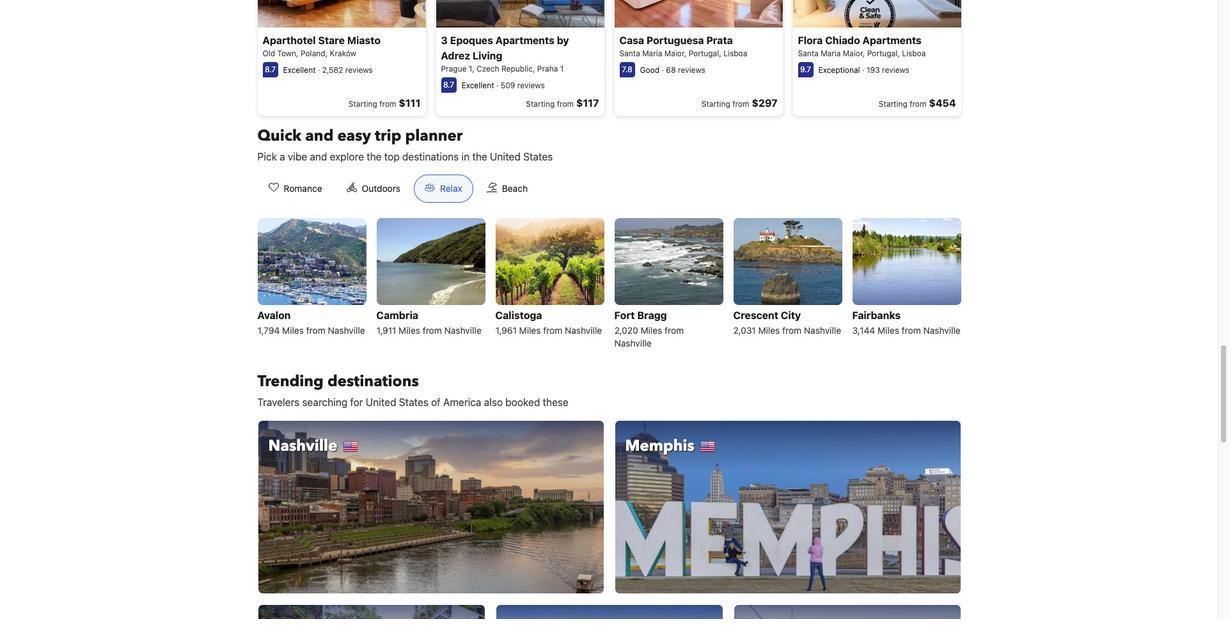 Task type: vqa. For each thing, say whether or not it's contained in the screenshot.


Task type: locate. For each thing, give the bounding box(es) containing it.
of
[[431, 396, 441, 408]]

apartments up republic,
[[496, 34, 555, 46]]

explore
[[330, 151, 364, 162]]

travelers
[[258, 396, 300, 408]]

santa for casa portuguesa prata
[[620, 48, 640, 58]]

starting for $454
[[879, 99, 908, 109]]

1 horizontal spatial apartments
[[863, 34, 922, 46]]

from down bragg
[[665, 325, 684, 336]]

0 horizontal spatial states
[[399, 396, 429, 408]]

1 vertical spatial excellent
[[462, 80, 494, 90]]

0 horizontal spatial maria
[[643, 48, 663, 58]]

republic,
[[502, 64, 535, 73]]

0 horizontal spatial santa
[[620, 48, 640, 58]]

apartments
[[496, 34, 555, 46], [863, 34, 922, 46]]

1 santa from the left
[[620, 48, 640, 58]]

1 vertical spatial 8.7
[[443, 80, 454, 89]]

lisboa up the starting from $454
[[902, 48, 926, 58]]

from right 1,794
[[306, 325, 326, 336]]

from inside the starting from $454
[[910, 99, 927, 109]]

8.7 element
[[263, 62, 278, 77], [441, 77, 457, 93]]

exceptional
[[819, 65, 860, 75]]

0 horizontal spatial excellent element
[[283, 65, 316, 75]]

starting down 193
[[879, 99, 908, 109]]

miles down crescent
[[759, 325, 780, 336]]

portugal, inside flora chiado apartments santa maria maior, portugal, lisboa
[[867, 48, 900, 58]]

2 apartments from the left
[[863, 34, 922, 46]]

from right 1,961
[[543, 325, 563, 336]]

1 horizontal spatial maior,
[[843, 48, 865, 58]]

in
[[462, 151, 470, 162]]

united right for
[[366, 396, 396, 408]]

portugal, for apartments
[[867, 48, 900, 58]]

reviews for portuguesa
[[678, 65, 706, 75]]

· left "2,582"
[[318, 65, 320, 75]]

tab list
[[247, 174, 549, 203]]

8.7 for town,
[[265, 64, 276, 74]]

miles down the "calistoga"
[[519, 325, 541, 336]]

8.7 element down prague
[[441, 77, 457, 93]]

city
[[781, 309, 801, 321]]

top
[[384, 151, 400, 162]]

0 horizontal spatial the
[[367, 151, 382, 162]]

0 horizontal spatial apartments
[[496, 34, 555, 46]]

avalon 1,794 miles from nashville
[[258, 309, 365, 336]]

maior, for portuguesa
[[665, 48, 687, 58]]

1 portugal, from the left
[[689, 48, 722, 58]]

excellent down "1,"
[[462, 80, 494, 90]]

miles down bragg
[[641, 325, 662, 336]]

excellent element for poland,
[[283, 65, 316, 75]]

starting inside the starting from $454
[[879, 99, 908, 109]]

portugal,
[[689, 48, 722, 58], [867, 48, 900, 58]]

starting left $297 at the top
[[702, 99, 731, 109]]

portugal, up 193
[[867, 48, 900, 58]]

starting down praha
[[526, 99, 555, 109]]

$111
[[399, 97, 421, 109]]

casa
[[620, 34, 644, 46]]

maria for portuguesa
[[643, 48, 663, 58]]

1 vertical spatial destinations
[[328, 371, 419, 392]]

2 maior, from the left
[[843, 48, 865, 58]]

the
[[367, 151, 382, 162], [472, 151, 487, 162]]

destinations
[[402, 151, 459, 162], [328, 371, 419, 392]]

8.7 down old
[[265, 64, 276, 74]]

excellent down town,
[[283, 65, 316, 75]]

2,031
[[734, 325, 756, 336]]

maria inside casa portuguesa prata santa maria maior, portugal, lisboa
[[643, 48, 663, 58]]

apartments for living
[[496, 34, 555, 46]]

prata
[[707, 34, 733, 46]]

excellent element down "1,"
[[462, 80, 494, 90]]

1 maior, from the left
[[665, 48, 687, 58]]

old
[[263, 48, 275, 58]]

1 vertical spatial states
[[399, 396, 429, 408]]

2 miles from the left
[[399, 325, 420, 336]]

1 horizontal spatial states
[[523, 151, 553, 162]]

0 vertical spatial excellent
[[283, 65, 316, 75]]

portugal, down prata
[[689, 48, 722, 58]]

0 vertical spatial united
[[490, 151, 521, 162]]

0 horizontal spatial portugal,
[[689, 48, 722, 58]]

from left $297 at the top
[[733, 99, 750, 109]]

9.7 element
[[798, 62, 814, 77]]

0 horizontal spatial maior,
[[665, 48, 687, 58]]

from
[[380, 99, 396, 109], [557, 99, 574, 109], [733, 99, 750, 109], [910, 99, 927, 109], [306, 325, 326, 336], [423, 325, 442, 336], [543, 325, 563, 336], [665, 325, 684, 336], [783, 325, 802, 336], [902, 325, 921, 336]]

maior, down portuguesa
[[665, 48, 687, 58]]

3 starting from the left
[[702, 99, 731, 109]]

and
[[305, 125, 334, 146], [310, 151, 327, 162]]

booked
[[506, 396, 540, 408]]

apartments up 193
[[863, 34, 922, 46]]

destinations inside "quick and easy trip planner pick a vibe and explore the top destinations in the united states"
[[402, 151, 459, 162]]

reviews down republic,
[[518, 80, 545, 90]]

1 horizontal spatial santa
[[798, 48, 819, 58]]

0 horizontal spatial 8.7
[[265, 64, 276, 74]]

0 horizontal spatial lisboa
[[724, 48, 748, 58]]

praha
[[537, 64, 558, 73]]

· left the 68
[[662, 65, 664, 75]]

reviews for epoques
[[518, 80, 545, 90]]

nashville inside avalon 1,794 miles from nashville
[[328, 325, 365, 336]]

states up beach
[[523, 151, 553, 162]]

and up the vibe
[[305, 125, 334, 146]]

miles down cambria
[[399, 325, 420, 336]]

states left of
[[399, 396, 429, 408]]

starting inside starting from $117
[[526, 99, 555, 109]]

starting for $117
[[526, 99, 555, 109]]

7.8 element
[[620, 62, 635, 77]]

crescent city 2,031 miles from nashville
[[734, 309, 841, 336]]

destinations down planner in the left top of the page
[[402, 151, 459, 162]]

nashville inside crescent city 2,031 miles from nashville
[[804, 325, 841, 336]]

1 vertical spatial united
[[366, 396, 396, 408]]

chiado
[[826, 34, 860, 46]]

1 miles from the left
[[282, 325, 304, 336]]

1,911
[[377, 325, 396, 336]]

memphis
[[625, 436, 695, 457]]

beach
[[502, 183, 528, 194]]

0 horizontal spatial united
[[366, 396, 396, 408]]

7.8
[[622, 64, 633, 74]]

miles inside crescent city 2,031 miles from nashville
[[759, 325, 780, 336]]

0 vertical spatial 8.7
[[265, 64, 276, 74]]

from inside starting from $117
[[557, 99, 574, 109]]

lisboa inside casa portuguesa prata santa maria maior, portugal, lisboa
[[724, 48, 748, 58]]

miles for fairbanks
[[878, 325, 900, 336]]

reviews right 193
[[882, 65, 910, 75]]

miles down avalon
[[282, 325, 304, 336]]

destinations up for
[[328, 371, 419, 392]]

0 vertical spatial destinations
[[402, 151, 459, 162]]

vibe
[[288, 151, 307, 162]]

maior, inside casa portuguesa prata santa maria maior, portugal, lisboa
[[665, 48, 687, 58]]

1 horizontal spatial portugal,
[[867, 48, 900, 58]]

good element
[[640, 65, 660, 75]]

santa inside casa portuguesa prata santa maria maior, portugal, lisboa
[[620, 48, 640, 58]]

maria down chiado
[[821, 48, 841, 58]]

4 miles from the left
[[641, 325, 662, 336]]

miles down "fairbanks"
[[878, 325, 900, 336]]

apartments for maior,
[[863, 34, 922, 46]]

reviews right the 68
[[678, 65, 706, 75]]

5 miles from the left
[[759, 325, 780, 336]]

· left 193
[[863, 65, 865, 75]]

also
[[484, 396, 503, 408]]

1 horizontal spatial excellent element
[[462, 80, 494, 90]]

apartments inside 3 epoques apartments by adrez living prague 1, czech republic, praha 1
[[496, 34, 555, 46]]

from left $111
[[380, 99, 396, 109]]

from right 3,144
[[902, 325, 921, 336]]

miles inside fairbanks 3,144 miles from nashville
[[878, 325, 900, 336]]

1 starting from the left
[[349, 99, 377, 109]]

states
[[523, 151, 553, 162], [399, 396, 429, 408]]

town,
[[277, 48, 299, 58]]

starting inside starting from $297
[[702, 99, 731, 109]]

3 miles from the left
[[519, 325, 541, 336]]

from inside fort bragg 2,020 miles from nashville
[[665, 325, 684, 336]]

2 santa from the left
[[798, 48, 819, 58]]

2 maria from the left
[[821, 48, 841, 58]]

1,961
[[496, 325, 517, 336]]

santa down casa
[[620, 48, 640, 58]]

maria for chiado
[[821, 48, 841, 58]]

miles for calistoga
[[519, 325, 541, 336]]

8.7 element down old
[[263, 62, 278, 77]]

8.7 element for adrez
[[441, 77, 457, 93]]

miles inside avalon 1,794 miles from nashville
[[282, 325, 304, 336]]

nashville inside fairbanks 3,144 miles from nashville
[[924, 325, 961, 336]]

1 horizontal spatial the
[[472, 151, 487, 162]]

from left $117
[[557, 99, 574, 109]]

cambria 1,911 miles from nashville
[[377, 309, 482, 336]]

portuguesa
[[647, 34, 704, 46]]

maria inside flora chiado apartments santa maria maior, portugal, lisboa
[[821, 48, 841, 58]]

santa
[[620, 48, 640, 58], [798, 48, 819, 58]]

· left 509
[[496, 80, 499, 90]]

$454
[[929, 97, 956, 109]]

0 horizontal spatial excellent
[[283, 65, 316, 75]]

lisboa down prata
[[724, 48, 748, 58]]

pick
[[258, 151, 277, 162]]

·
[[318, 65, 320, 75], [662, 65, 664, 75], [863, 65, 865, 75], [496, 80, 499, 90]]

0 vertical spatial excellent element
[[283, 65, 316, 75]]

maria up good
[[643, 48, 663, 58]]

from inside avalon 1,794 miles from nashville
[[306, 325, 326, 336]]

from right 1,911
[[423, 325, 442, 336]]

maior, inside flora chiado apartments santa maria maior, portugal, lisboa
[[843, 48, 865, 58]]

reviews down kraków
[[345, 65, 373, 75]]

starting up easy
[[349, 99, 377, 109]]

santa down flora
[[798, 48, 819, 58]]

excellent element down town,
[[283, 65, 316, 75]]

· for epoques
[[496, 80, 499, 90]]

excellent element
[[283, 65, 316, 75], [462, 80, 494, 90]]

0 horizontal spatial 8.7 element
[[263, 62, 278, 77]]

1 vertical spatial excellent element
[[462, 80, 494, 90]]

· for stare
[[318, 65, 320, 75]]

a
[[280, 151, 285, 162]]

1 horizontal spatial excellent
[[462, 80, 494, 90]]

reviews
[[345, 65, 373, 75], [678, 65, 706, 75], [882, 65, 910, 75], [518, 80, 545, 90]]

portugal, inside casa portuguesa prata santa maria maior, portugal, lisboa
[[689, 48, 722, 58]]

starting inside starting from $111
[[349, 99, 377, 109]]

2 lisboa from the left
[[902, 48, 926, 58]]

miles inside calistoga 1,961 miles from nashville
[[519, 325, 541, 336]]

nashville link
[[258, 420, 604, 594]]

santa inside flora chiado apartments santa maria maior, portugal, lisboa
[[798, 48, 819, 58]]

1 horizontal spatial 8.7
[[443, 80, 454, 89]]

apartments inside flora chiado apartments santa maria maior, portugal, lisboa
[[863, 34, 922, 46]]

lisboa inside flora chiado apartments santa maria maior, portugal, lisboa
[[902, 48, 926, 58]]

aparthotel
[[263, 34, 316, 46]]

starting
[[349, 99, 377, 109], [526, 99, 555, 109], [702, 99, 731, 109], [879, 99, 908, 109]]

miles inside cambria 1,911 miles from nashville
[[399, 325, 420, 336]]

nashville
[[328, 325, 365, 336], [444, 325, 482, 336], [565, 325, 602, 336], [804, 325, 841, 336], [924, 325, 961, 336], [615, 338, 652, 348], [268, 436, 338, 457]]

4 starting from the left
[[879, 99, 908, 109]]

maior, down chiado
[[843, 48, 865, 58]]

1 apartments from the left
[[496, 34, 555, 46]]

1 lisboa from the left
[[724, 48, 748, 58]]

united
[[490, 151, 521, 162], [366, 396, 396, 408]]

1,
[[469, 64, 475, 73]]

maior,
[[665, 48, 687, 58], [843, 48, 865, 58]]

1 horizontal spatial united
[[490, 151, 521, 162]]

united up beach button
[[490, 151, 521, 162]]

1 horizontal spatial maria
[[821, 48, 841, 58]]

the left top
[[367, 151, 382, 162]]

from left $454
[[910, 99, 927, 109]]

and right the vibe
[[310, 151, 327, 162]]

8.7 down prague
[[443, 80, 454, 89]]

outdoors button
[[336, 174, 411, 203]]

· for portuguesa
[[662, 65, 664, 75]]

0 vertical spatial states
[[523, 151, 553, 162]]

starting for $297
[[702, 99, 731, 109]]

maria
[[643, 48, 663, 58], [821, 48, 841, 58]]

2 portugal, from the left
[[867, 48, 900, 58]]

the right in
[[472, 151, 487, 162]]

from inside crescent city 2,031 miles from nashville
[[783, 325, 802, 336]]

excellent for living
[[462, 80, 494, 90]]

united inside trending destinations travelers searching for united states of america also booked these
[[366, 396, 396, 408]]

1 horizontal spatial 8.7 element
[[441, 77, 457, 93]]

8.7
[[265, 64, 276, 74], [443, 80, 454, 89]]

casa portuguesa prata santa maria maior, portugal, lisboa
[[620, 34, 748, 58]]

1 maria from the left
[[643, 48, 663, 58]]

6 miles from the left
[[878, 325, 900, 336]]

from inside fairbanks 3,144 miles from nashville
[[902, 325, 921, 336]]

from down city
[[783, 325, 802, 336]]

lisboa
[[724, 48, 748, 58], [902, 48, 926, 58]]

2 starting from the left
[[526, 99, 555, 109]]

1 horizontal spatial lisboa
[[902, 48, 926, 58]]



Task type: describe. For each thing, give the bounding box(es) containing it.
czech
[[477, 64, 499, 73]]

trending
[[258, 371, 324, 392]]

2,020
[[615, 325, 638, 336]]

exceptional · 193 reviews
[[819, 65, 910, 75]]

excellent · 509 reviews
[[462, 80, 545, 90]]

cambria
[[377, 309, 418, 321]]

from inside starting from $111
[[380, 99, 396, 109]]

good
[[640, 65, 660, 75]]

3 epoques apartments by adrez living prague 1, czech republic, praha 1
[[441, 34, 569, 73]]

these
[[543, 396, 569, 408]]

starting from $454
[[879, 97, 956, 109]]

from inside cambria 1,911 miles from nashville
[[423, 325, 442, 336]]

reviews for chiado
[[882, 65, 910, 75]]

miles for avalon
[[282, 325, 304, 336]]

america
[[443, 396, 481, 408]]

3
[[441, 34, 448, 46]]

8.7 element for town,
[[263, 62, 278, 77]]

· for chiado
[[863, 65, 865, 75]]

quick and easy trip planner pick a vibe and explore the top destinations in the united states
[[258, 125, 553, 162]]

miasto
[[347, 34, 381, 46]]

tab list containing romance
[[247, 174, 549, 203]]

fairbanks
[[853, 309, 901, 321]]

searching
[[302, 396, 348, 408]]

prague
[[441, 64, 467, 73]]

by
[[557, 34, 569, 46]]

epoques
[[450, 34, 493, 46]]

planner
[[405, 125, 463, 146]]

nashville inside cambria 1,911 miles from nashville
[[444, 325, 482, 336]]

509
[[501, 80, 515, 90]]

nashville inside calistoga 1,961 miles from nashville
[[565, 325, 602, 336]]

poland,
[[301, 48, 328, 58]]

santa for flora chiado apartments
[[798, 48, 819, 58]]

memphis link
[[615, 420, 961, 594]]

kraków
[[330, 48, 356, 58]]

calistoga
[[496, 309, 542, 321]]

excellent element for living
[[462, 80, 494, 90]]

1 the from the left
[[367, 151, 382, 162]]

miles inside fort bragg 2,020 miles from nashville
[[641, 325, 662, 336]]

adrez
[[441, 50, 470, 61]]

193
[[867, 65, 880, 75]]

$297
[[752, 97, 778, 109]]

good · 68 reviews
[[640, 65, 706, 75]]

trip
[[375, 125, 401, 146]]

maior, for chiado
[[843, 48, 865, 58]]

starting for $111
[[349, 99, 377, 109]]

1 vertical spatial and
[[310, 151, 327, 162]]

quick
[[258, 125, 302, 146]]

romance button
[[258, 174, 333, 203]]

from inside calistoga 1,961 miles from nashville
[[543, 325, 563, 336]]

states inside trending destinations travelers searching for united states of america also booked these
[[399, 396, 429, 408]]

from inside starting from $297
[[733, 99, 750, 109]]

for
[[350, 396, 363, 408]]

flora
[[798, 34, 823, 46]]

crescent
[[734, 309, 779, 321]]

2 the from the left
[[472, 151, 487, 162]]

relax
[[440, 183, 462, 194]]

exceptional element
[[819, 65, 860, 75]]

beach button
[[476, 174, 539, 203]]

easy
[[337, 125, 371, 146]]

2,582
[[322, 65, 343, 75]]

1
[[560, 64, 564, 73]]

starting from $297
[[702, 97, 778, 109]]

8.7 for adrez
[[443, 80, 454, 89]]

united inside "quick and easy trip planner pick a vibe and explore the top destinations in the united states"
[[490, 151, 521, 162]]

living
[[473, 50, 503, 61]]

destinations inside trending destinations travelers searching for united states of america also booked these
[[328, 371, 419, 392]]

outdoors
[[362, 183, 401, 194]]

starting from $117
[[526, 97, 599, 109]]

trending destinations travelers searching for united states of america also booked these
[[258, 371, 569, 408]]

aparthotel stare miasto old town, poland, kraków
[[263, 34, 381, 58]]

calistoga 1,961 miles from nashville
[[496, 309, 602, 336]]

fairbanks 3,144 miles from nashville
[[853, 309, 961, 336]]

reviews for stare
[[345, 65, 373, 75]]

lisboa for prata
[[724, 48, 748, 58]]

miles for cambria
[[399, 325, 420, 336]]

excellent · 2,582 reviews
[[283, 65, 373, 75]]

nashville inside fort bragg 2,020 miles from nashville
[[615, 338, 652, 348]]

$117
[[576, 97, 599, 109]]

relax button
[[414, 174, 473, 203]]

excellent for poland,
[[283, 65, 316, 75]]

fort
[[615, 309, 635, 321]]

fort bragg 2,020 miles from nashville
[[615, 309, 684, 348]]

romance
[[284, 183, 322, 194]]

avalon
[[258, 309, 291, 321]]

lisboa for apartments
[[902, 48, 926, 58]]

0 vertical spatial and
[[305, 125, 334, 146]]

9.7
[[800, 64, 811, 74]]

states inside "quick and easy trip planner pick a vibe and explore the top destinations in the united states"
[[523, 151, 553, 162]]

flora chiado apartments santa maria maior, portugal, lisboa
[[798, 34, 926, 58]]

bragg
[[637, 309, 667, 321]]

68
[[666, 65, 676, 75]]

3,144
[[853, 325, 876, 336]]

starting from $111
[[349, 97, 421, 109]]

portugal, for prata
[[689, 48, 722, 58]]

1,794
[[258, 325, 280, 336]]

stare
[[318, 34, 345, 46]]



